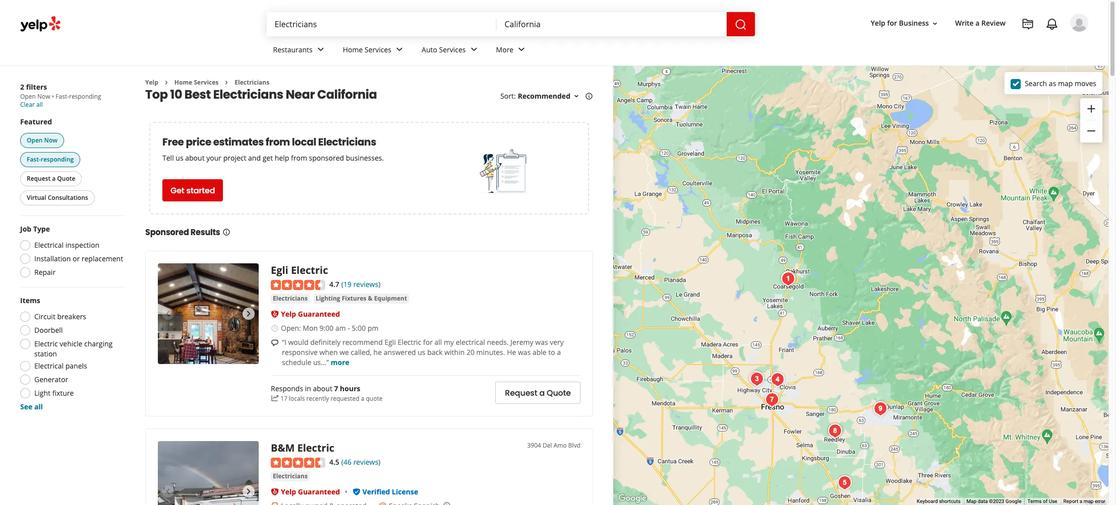 Task type: locate. For each thing, give the bounding box(es) containing it.
home down find "field"
[[343, 45, 363, 54]]

open down featured
[[27, 136, 43, 145]]

search image
[[735, 18, 747, 31]]

0 vertical spatial slideshow element
[[158, 264, 259, 365]]

1 vertical spatial guaranteed
[[298, 488, 340, 497]]

local
[[292, 135, 316, 149]]

group
[[1080, 98, 1103, 143]]

1 vertical spatial yelp guaranteed
[[281, 488, 340, 497]]

quote up "consultations"
[[57, 175, 75, 183]]

about up recently
[[313, 384, 332, 394]]

home services down find "field"
[[343, 45, 391, 54]]

for inside '"i would definitely recommend egli electric for all my electrical needs. jeremy was very responsive when we called, he answered us back within 20 minutes. he was able to a schedule us…"'
[[423, 338, 433, 348]]

map
[[1058, 78, 1073, 88], [1084, 499, 1094, 505]]

2 horizontal spatial services
[[439, 45, 466, 54]]

was down jeremy
[[518, 348, 531, 358]]

none field find
[[275, 19, 488, 30]]

24 chevron down v2 image right restaurants
[[315, 44, 327, 56]]

see all
[[20, 402, 43, 412]]

egli
[[271, 264, 288, 278], [385, 338, 396, 348]]

reviews) inside (19 reviews) link
[[353, 280, 380, 290]]

home right 16 chevron right v2 icon
[[174, 78, 192, 87]]

16 chevron down v2 image right 'business'
[[931, 20, 939, 28]]

1 horizontal spatial fast-
[[56, 92, 69, 101]]

yelp up open:
[[281, 310, 296, 319]]

"i would definitely recommend egli electric for all my electrical needs. jeremy was very responsive when we called, he answered us back within 20 minutes. he was able to a schedule us…"
[[282, 338, 564, 368]]

0 horizontal spatial was
[[518, 348, 531, 358]]

1 horizontal spatial none field
[[505, 19, 718, 30]]

©2023
[[989, 499, 1004, 505]]

3 24 chevron down v2 image from the left
[[468, 44, 480, 56]]

about inside free price estimates from local electricians tell us about your project and get help from sponsored businesses.
[[185, 154, 205, 163]]

license
[[392, 488, 418, 497]]

responding inside the 2 filters open now • fast-responding clear all
[[69, 92, 101, 101]]

home services link
[[335, 36, 414, 66], [174, 78, 219, 87]]

1 horizontal spatial services
[[365, 45, 391, 54]]

1 vertical spatial 16 chevron down v2 image
[[572, 92, 581, 100]]

24 chevron down v2 image right auto services
[[468, 44, 480, 56]]

1 vertical spatial us
[[418, 348, 425, 358]]

from down local
[[291, 154, 307, 163]]

0 vertical spatial for
[[887, 18, 897, 28]]

lighting fixtures & equipment button
[[314, 294, 409, 304]]

all right clear
[[36, 100, 43, 109]]

(46
[[341, 458, 352, 468]]

egli up answered
[[385, 338, 396, 348]]

1 vertical spatial fast-
[[27, 155, 41, 164]]

consultations
[[48, 194, 88, 202]]

16 chevron down v2 image left 16 info v2 icon
[[572, 92, 581, 100]]

0 vertical spatial map
[[1058, 78, 1073, 88]]

electrical for electrical panels
[[34, 362, 64, 371]]

911 plumbing & electric image
[[746, 369, 766, 389]]

yelp guaranteed down 4.5 star rating image
[[281, 488, 340, 497]]

reviews) inside (46 reviews) link
[[353, 458, 380, 468]]

0 vertical spatial reviews)
[[353, 280, 380, 290]]

2 vertical spatial electricians link
[[271, 472, 310, 482]]

1 vertical spatial request a quote button
[[495, 382, 581, 405]]

circuit
[[34, 312, 55, 322]]

1 yelp guaranteed button from the top
[[281, 310, 340, 319]]

he
[[507, 348, 516, 358]]

0 horizontal spatial request
[[27, 175, 51, 183]]

request a quote for "request a quote" button to the right
[[505, 388, 571, 399]]

needs.
[[487, 338, 509, 348]]

0 vertical spatial request a quote
[[27, 175, 75, 183]]

2 yelp guaranteed from the top
[[281, 488, 340, 497]]

1 horizontal spatial was
[[535, 338, 548, 348]]

auto
[[422, 45, 437, 54]]

(19 reviews)
[[341, 280, 380, 290]]

all up back
[[435, 338, 442, 348]]

electrical down station
[[34, 362, 64, 371]]

16 verified v2 image
[[352, 489, 360, 497]]

more
[[331, 358, 349, 368]]

0 horizontal spatial request a quote
[[27, 175, 75, 183]]

request
[[27, 175, 51, 183], [505, 388, 537, 399]]

open
[[20, 92, 36, 101], [27, 136, 43, 145]]

a right write
[[976, 18, 980, 28]]

24 chevron down v2 image for home services
[[393, 44, 406, 56]]

fast- right •
[[56, 92, 69, 101]]

a right to
[[557, 348, 561, 358]]

jeremy
[[511, 338, 533, 348]]

guaranteed down 4.5
[[298, 488, 340, 497]]

2 vertical spatial all
[[34, 402, 43, 412]]

report a map error link
[[1063, 499, 1106, 505]]

us right tell
[[176, 154, 183, 163]]

2 horizontal spatial 24 chevron down v2 image
[[468, 44, 480, 56]]

home services link down find "text field"
[[335, 36, 414, 66]]

pm
[[368, 324, 379, 333]]

1 horizontal spatial for
[[887, 18, 897, 28]]

yelp guaranteed button
[[281, 310, 340, 319], [281, 488, 340, 497]]

0 horizontal spatial 16 chevron down v2 image
[[572, 92, 581, 100]]

fast- down open now button
[[27, 155, 41, 164]]

a down fast-responding button at the top of page
[[52, 175, 56, 183]]

now
[[37, 92, 50, 101], [44, 136, 58, 145]]

installation
[[34, 254, 71, 264]]

7
[[334, 384, 338, 394]]

17 locals recently requested a quote
[[280, 395, 382, 403]]

0 vertical spatial home services
[[343, 45, 391, 54]]

1 electricians button from the top
[[271, 294, 310, 304]]

1 horizontal spatial about
[[313, 384, 332, 394]]

electricians link down 4.7 star rating image
[[271, 294, 310, 304]]

24 chevron down v2 image inside auto services link
[[468, 44, 480, 56]]

24 chevron down v2 image for auto services
[[468, 44, 480, 56]]

1 horizontal spatial home
[[343, 45, 363, 54]]

1 vertical spatial home services
[[174, 78, 219, 87]]

yelp guaranteed up mon
[[281, 310, 340, 319]]

0 horizontal spatial from
[[266, 135, 290, 149]]

1 vertical spatial electricians link
[[271, 294, 310, 304]]

1 vertical spatial request
[[505, 388, 537, 399]]

electricians link down 4.5 star rating image
[[271, 472, 310, 482]]

request a quote
[[27, 175, 75, 183], [505, 388, 571, 399]]

1 vertical spatial now
[[44, 136, 58, 145]]

(19
[[341, 280, 352, 290]]

1 vertical spatial was
[[518, 348, 531, 358]]

request up virtual
[[27, 175, 51, 183]]

services down find "text field"
[[365, 45, 391, 54]]

1 vertical spatial all
[[435, 338, 442, 348]]

open inside the 2 filters open now • fast-responding clear all
[[20, 92, 36, 101]]

16 clock v2 image
[[271, 325, 279, 333]]

0 vertical spatial request
[[27, 175, 51, 183]]

google image
[[616, 493, 649, 506]]

1 horizontal spatial map
[[1084, 499, 1094, 505]]

2 yelp guaranteed button from the top
[[281, 488, 340, 497]]

&
[[368, 295, 373, 303]]

2 electrical from the top
[[34, 362, 64, 371]]

0 horizontal spatial map
[[1058, 78, 1073, 88]]

installation or replacement
[[34, 254, 123, 264]]

1 vertical spatial slideshow element
[[158, 442, 259, 506]]

24 chevron down v2 image for restaurants
[[315, 44, 327, 56]]

0 vertical spatial electrical
[[34, 241, 64, 250]]

now inside button
[[44, 136, 58, 145]]

16 chevron right v2 image
[[162, 79, 170, 87]]

electricians inside free price estimates from local electricians tell us about your project and get help from sponsored businesses.
[[318, 135, 376, 149]]

0 vertical spatial option group
[[17, 224, 125, 281]]

0 horizontal spatial home services link
[[174, 78, 219, 87]]

2 none field from the left
[[505, 19, 718, 30]]

17
[[280, 395, 287, 403]]

electric up station
[[34, 339, 58, 349]]

very
[[550, 338, 564, 348]]

2 electricians button from the top
[[271, 472, 310, 482]]

0 vertical spatial us
[[176, 154, 183, 163]]

1 vertical spatial home
[[174, 78, 192, 87]]

open now button
[[20, 133, 64, 148]]

quote inside featured group
[[57, 175, 75, 183]]

0 vertical spatial now
[[37, 92, 50, 101]]

back
[[427, 348, 443, 358]]

home services left 16 chevron right v2 image
[[174, 78, 219, 87]]

0 vertical spatial responding
[[69, 92, 101, 101]]

electricians link right 16 chevron right v2 image
[[235, 78, 269, 87]]

16 chevron down v2 image inside recommended dropdown button
[[572, 92, 581, 100]]

to
[[548, 348, 555, 358]]

request a quote button down fast-responding button at the top of page
[[20, 171, 82, 187]]

0 vertical spatial all
[[36, 100, 43, 109]]

0 horizontal spatial for
[[423, 338, 433, 348]]

open down 2 at the left
[[20, 92, 36, 101]]

write
[[955, 18, 974, 28]]

all
[[36, 100, 43, 109], [435, 338, 442, 348], [34, 402, 43, 412]]

0 vertical spatial home services link
[[335, 36, 414, 66]]

4.7
[[329, 280, 339, 290]]

fast- inside the 2 filters open now • fast-responding clear all
[[56, 92, 69, 101]]

5:00
[[352, 324, 366, 333]]

1 horizontal spatial egli
[[385, 338, 396, 348]]

0 horizontal spatial about
[[185, 154, 205, 163]]

24 chevron down v2 image
[[315, 44, 327, 56], [393, 44, 406, 56], [468, 44, 480, 56]]

for up back
[[423, 338, 433, 348]]

1 vertical spatial map
[[1084, 499, 1094, 505]]

services for auto services link
[[439, 45, 466, 54]]

1 vertical spatial option group
[[17, 296, 125, 413]]

report a map error
[[1063, 499, 1106, 505]]

0 horizontal spatial 24 chevron down v2 image
[[315, 44, 327, 56]]

clear all link
[[20, 100, 43, 109]]

verified license button
[[362, 488, 418, 497]]

0 vertical spatial electricians button
[[271, 294, 310, 304]]

type
[[33, 224, 50, 234]]

yelp left 'business'
[[871, 18, 885, 28]]

option group containing items
[[17, 296, 125, 413]]

electric up answered
[[398, 338, 421, 348]]

quote
[[366, 395, 382, 403]]

services left 16 chevron right v2 image
[[194, 78, 219, 87]]

1 24 chevron down v2 image from the left
[[315, 44, 327, 56]]

1 horizontal spatial us
[[418, 348, 425, 358]]

electricians button for middle "electricians" link
[[271, 294, 310, 304]]

yelp left 16 chevron right v2 icon
[[145, 78, 158, 87]]

1 vertical spatial about
[[313, 384, 332, 394]]

0 vertical spatial about
[[185, 154, 205, 163]]

1 horizontal spatial request a quote
[[505, 388, 571, 399]]

replacement
[[82, 254, 123, 264]]

fast-
[[56, 92, 69, 101], [27, 155, 41, 164]]

1 horizontal spatial home services
[[343, 45, 391, 54]]

recommend
[[342, 338, 383, 348]]

yelp guaranteed button up mon
[[281, 310, 340, 319]]

featured group
[[18, 117, 125, 208]]

2 guaranteed from the top
[[298, 488, 340, 497]]

shortcuts
[[939, 499, 961, 505]]

terms of use link
[[1028, 499, 1057, 505]]

electrical up installation
[[34, 241, 64, 250]]

a left quote
[[361, 395, 364, 403]]

None field
[[275, 19, 488, 30], [505, 19, 718, 30]]

request a quote down able
[[505, 388, 571, 399]]

guaranteed up 9:00
[[298, 310, 340, 319]]

doorbell
[[34, 326, 63, 335]]

0 horizontal spatial quote
[[57, 175, 75, 183]]

1 none field from the left
[[275, 19, 488, 30]]

0 vertical spatial yelp guaranteed button
[[281, 310, 340, 319]]

0 horizontal spatial us
[[176, 154, 183, 163]]

egli up 4.7 star rating image
[[271, 264, 288, 278]]

1 horizontal spatial 24 chevron down v2 image
[[393, 44, 406, 56]]

free
[[162, 135, 184, 149]]

vehicle
[[60, 339, 82, 349]]

16 chevron down v2 image for yelp for business
[[931, 20, 939, 28]]

0 vertical spatial request a quote button
[[20, 171, 82, 187]]

0 horizontal spatial request a quote button
[[20, 171, 82, 187]]

next image
[[243, 308, 255, 320]]

business categories element
[[265, 36, 1088, 66]]

now up 'fast-responding'
[[44, 136, 58, 145]]

1 horizontal spatial quote
[[547, 388, 571, 399]]

top 10 best electricians near california
[[145, 86, 377, 103]]

request a quote button down able
[[495, 382, 581, 405]]

all right see
[[34, 402, 43, 412]]

16 chevron right v2 image
[[223, 79, 231, 87]]

businesses.
[[346, 154, 384, 163]]

0 vertical spatial electricians link
[[235, 78, 269, 87]]

electricians up businesses.
[[318, 135, 376, 149]]

1 vertical spatial egli
[[385, 338, 396, 348]]

us left back
[[418, 348, 425, 358]]

light fixture
[[34, 389, 74, 398]]

1 vertical spatial electricians button
[[271, 472, 310, 482]]

16 chevron down v2 image for recommended
[[572, 92, 581, 100]]

a
[[976, 18, 980, 28], [52, 175, 56, 183], [557, 348, 561, 358], [539, 388, 545, 399], [361, 395, 364, 403], [1080, 499, 1082, 505]]

lighting fixtures & equipment link
[[314, 294, 409, 304]]

1 horizontal spatial 16 chevron down v2 image
[[931, 20, 939, 28]]

within
[[444, 348, 465, 358]]

2 option group from the top
[[17, 296, 125, 413]]

responding down open now button
[[41, 155, 74, 164]]

map right as
[[1058, 78, 1073, 88]]

1 slideshow element from the top
[[158, 264, 259, 365]]

None search field
[[267, 12, 757, 36]]

1 horizontal spatial from
[[291, 154, 307, 163]]

16 trending v2 image
[[271, 395, 279, 403]]

1 electrical from the top
[[34, 241, 64, 250]]

1 vertical spatial open
[[27, 136, 43, 145]]

0 vertical spatial guaranteed
[[298, 310, 340, 319]]

option group
[[17, 224, 125, 281], [17, 296, 125, 413]]

request a quote inside featured group
[[27, 175, 75, 183]]

1 guaranteed from the top
[[298, 310, 340, 319]]

1 horizontal spatial home services link
[[335, 36, 414, 66]]

electric
[[291, 264, 328, 278], [398, 338, 421, 348], [34, 339, 58, 349], [297, 442, 334, 455]]

map left error at the bottom of the page
[[1084, 499, 1094, 505]]

1 vertical spatial yelp guaranteed button
[[281, 488, 340, 497]]

requested
[[331, 395, 359, 403]]

us…"
[[313, 358, 329, 368]]

0 vertical spatial fast-
[[56, 92, 69, 101]]

1 vertical spatial for
[[423, 338, 433, 348]]

electricians button down 4.5 star rating image
[[271, 472, 310, 482]]

restaurants link
[[265, 36, 335, 66]]

0 vertical spatial open
[[20, 92, 36, 101]]

quote down to
[[547, 388, 571, 399]]

"i
[[282, 338, 286, 348]]

fast- inside fast-responding button
[[27, 155, 41, 164]]

yelp for business
[[871, 18, 929, 28]]

generator
[[34, 375, 68, 385]]

none field near
[[505, 19, 718, 30]]

(46 reviews) link
[[341, 457, 380, 468]]

about down price on the left top
[[185, 154, 205, 163]]

1 option group from the top
[[17, 224, 125, 281]]

items
[[20, 296, 40, 306]]

1 reviews) from the top
[[353, 280, 380, 290]]

0 horizontal spatial none field
[[275, 19, 488, 30]]

yelp guaranteed button down 4.5 star rating image
[[281, 488, 340, 497]]

able
[[533, 348, 547, 358]]

about
[[185, 154, 205, 163], [313, 384, 332, 394]]

from up help
[[266, 135, 290, 149]]

0 horizontal spatial fast-
[[27, 155, 41, 164]]

info icon image
[[443, 502, 451, 506], [443, 502, 451, 506]]

16 chevron down v2 image inside yelp for business button
[[931, 20, 939, 28]]

1 vertical spatial reviews)
[[353, 458, 380, 468]]

request a quote down fast-responding button at the top of page
[[27, 175, 75, 183]]

from
[[266, 135, 290, 149], [291, 154, 307, 163]]

search
[[1025, 78, 1047, 88]]

0 vertical spatial egli
[[271, 264, 288, 278]]

24 chevron down v2 image inside restaurants link
[[315, 44, 327, 56]]

virtual consultations
[[27, 194, 88, 202]]

virtual
[[27, 194, 46, 202]]

0 horizontal spatial services
[[194, 78, 219, 87]]

yelp guaranteed button for 16 clock v2 icon
[[281, 310, 340, 319]]

sbrega electric image
[[778, 269, 798, 290]]

started
[[186, 185, 215, 197]]

panels
[[65, 362, 87, 371]]

2 24 chevron down v2 image from the left
[[393, 44, 406, 56]]

recommended
[[518, 91, 570, 101]]

minutes.
[[476, 348, 505, 358]]

b&m electric
[[271, 442, 334, 455]]

reviews) up &
[[353, 280, 380, 290]]

electricians button down 4.7 star rating image
[[271, 294, 310, 304]]

slideshow element
[[158, 264, 259, 365], [158, 442, 259, 506]]

24 chevron down v2 image inside home services link
[[393, 44, 406, 56]]

2 reviews) from the top
[[353, 458, 380, 468]]

guaranteed for the "16 verified v2" image
[[298, 488, 340, 497]]

zoom in image
[[1085, 103, 1097, 115]]

now left •
[[37, 92, 50, 101]]

1 vertical spatial request a quote
[[505, 388, 571, 399]]

for left 'business'
[[887, 18, 897, 28]]

previous image
[[162, 486, 174, 498]]

0 vertical spatial 16 chevron down v2 image
[[931, 20, 939, 28]]

1 vertical spatial electrical
[[34, 362, 64, 371]]

egli electric image
[[158, 264, 259, 365], [825, 422, 845, 442], [825, 422, 845, 442]]

fixture
[[52, 389, 74, 398]]

1 vertical spatial quote
[[547, 388, 571, 399]]

egli inside '"i would definitely recommend egli electric for all my electrical needs. jeremy was very responsive when we called, he answered us back within 20 minutes. he was able to a schedule us…"'
[[385, 338, 396, 348]]

reviews) right (46
[[353, 458, 380, 468]]

1 vertical spatial responding
[[41, 155, 74, 164]]

0 vertical spatial quote
[[57, 175, 75, 183]]

request down the he
[[505, 388, 537, 399]]

electricians link
[[235, 78, 269, 87], [271, 294, 310, 304], [271, 472, 310, 482]]

iconyelpguaranteedbadgesmall image
[[271, 311, 279, 319], [271, 311, 279, 319], [271, 489, 279, 497], [271, 489, 279, 497]]

0 vertical spatial home
[[343, 45, 363, 54]]

16 chevron down v2 image
[[931, 20, 939, 28], [572, 92, 581, 100]]

would
[[288, 338, 308, 348]]

1 yelp guaranteed from the top
[[281, 310, 340, 319]]

24 chevron down v2 image left auto
[[393, 44, 406, 56]]

services right auto
[[439, 45, 466, 54]]

home services link left 16 chevron right v2 image
[[174, 78, 219, 87]]

map region
[[561, 52, 1116, 506]]

Near text field
[[505, 19, 718, 30]]

0 vertical spatial yelp guaranteed
[[281, 310, 340, 319]]

reviews) for b&m electric
[[353, 458, 380, 468]]

0 vertical spatial from
[[266, 135, 290, 149]]

was up able
[[535, 338, 548, 348]]

responding right •
[[69, 92, 101, 101]]



Task type: describe. For each thing, give the bounding box(es) containing it.
mon
[[303, 324, 318, 333]]

data
[[978, 499, 988, 505]]

electric inside '"i would definitely recommend egli electric for all my electrical needs. jeremy was very responsive when we called, he answered us back within 20 minutes. he was able to a schedule us…"'
[[398, 338, 421, 348]]

4.7 link
[[329, 279, 339, 290]]

2 filters open now • fast-responding clear all
[[20, 82, 101, 109]]

precision electric image
[[835, 474, 855, 494]]

electric up 4.7 star rating image
[[291, 264, 328, 278]]

yelp for business button
[[867, 14, 943, 33]]

projects image
[[1022, 18, 1034, 30]]

restaurants
[[273, 45, 313, 54]]

for inside yelp for business button
[[887, 18, 897, 28]]

electricians up estimates on the top left
[[213, 86, 283, 103]]

services for the right home services link
[[365, 45, 391, 54]]

free price estimates from local electricians tell us about your project and get help from sponsored businesses.
[[162, 135, 384, 163]]

featured
[[20, 117, 52, 127]]

electricians down 4.7 star rating image
[[273, 295, 308, 303]]

light
[[34, 389, 50, 398]]

zoom out image
[[1085, 125, 1097, 137]]

a right report
[[1080, 499, 1082, 505]]

get
[[263, 154, 273, 163]]

0 horizontal spatial home services
[[174, 78, 219, 87]]

map for moves
[[1058, 78, 1073, 88]]

business
[[899, 18, 929, 28]]

16 speech v2 image
[[271, 339, 279, 347]]

valley source electric image
[[768, 370, 788, 390]]

or
[[73, 254, 80, 264]]

a inside '"i would definitely recommend egli electric for all my electrical needs. jeremy was very responsive when we called, he answered us back within 20 minutes. he was able to a schedule us…"'
[[557, 348, 561, 358]]

electric vehicle charging station
[[34, 339, 113, 359]]

4.5
[[329, 458, 339, 468]]

next image
[[243, 486, 255, 498]]

station
[[34, 350, 57, 359]]

home inside home services link
[[343, 45, 363, 54]]

guaranteed for 16 clock v2 icon
[[298, 310, 340, 319]]

of
[[1043, 499, 1048, 505]]

job type
[[20, 224, 50, 234]]

quote for the top "request a quote" button
[[57, 175, 75, 183]]

verified license
[[362, 488, 418, 497]]

2 slideshow element from the top
[[158, 442, 259, 506]]

electricians right 16 chevron right v2 image
[[235, 78, 269, 87]]

use
[[1049, 499, 1057, 505]]

yelp inside button
[[871, 18, 885, 28]]

write a review link
[[951, 14, 1010, 33]]

16 speaks spanish v2 image
[[379, 503, 387, 506]]

electric inside electric vehicle charging station
[[34, 339, 58, 349]]

a inside featured group
[[52, 175, 56, 183]]

sponsored
[[145, 227, 189, 239]]

16 locally owned v2 image
[[271, 503, 279, 506]]

map for error
[[1084, 499, 1094, 505]]

near
[[286, 86, 315, 103]]

4.5 star rating image
[[271, 458, 325, 468]]

electrical for electrical inspection
[[34, 241, 64, 250]]

2
[[20, 82, 24, 92]]

sort:
[[500, 91, 516, 101]]

0 vertical spatial was
[[535, 338, 548, 348]]

0 horizontal spatial home
[[174, 78, 192, 87]]

1 horizontal spatial request
[[505, 388, 537, 399]]

called,
[[351, 348, 372, 358]]

auto services
[[422, 45, 466, 54]]

10
[[170, 86, 182, 103]]

electricians down 4.5 star rating image
[[273, 472, 308, 481]]

and
[[248, 154, 261, 163]]

verified
[[362, 488, 390, 497]]

electrical panels
[[34, 362, 87, 371]]

fixtures
[[342, 295, 366, 303]]

in
[[305, 384, 311, 394]]

map data ©2023 google
[[967, 499, 1022, 505]]

24 chevron down v2 image
[[516, 44, 528, 56]]

all inside option group
[[34, 402, 43, 412]]

1 horizontal spatial request a quote button
[[495, 382, 581, 405]]

4.7 star rating image
[[271, 280, 325, 291]]

best
[[185, 86, 211, 103]]

yelp guaranteed button for the "16 verified v2" image
[[281, 488, 340, 497]]

see all button
[[20, 402, 43, 412]]

-
[[348, 324, 350, 333]]

electric up 4.5 star rating image
[[297, 442, 334, 455]]

user actions element
[[863, 13, 1103, 75]]

amo
[[554, 442, 567, 450]]

1 vertical spatial home services link
[[174, 78, 219, 87]]

locals
[[289, 395, 305, 403]]

request a quote for the top "request a quote" button
[[27, 175, 75, 183]]

a down able
[[539, 388, 545, 399]]

project
[[223, 154, 246, 163]]

right method electric image
[[762, 390, 782, 411]]

reviews) for egli electric
[[353, 280, 380, 290]]

report
[[1063, 499, 1078, 505]]

equipment
[[374, 295, 407, 303]]

breakers
[[57, 312, 86, 322]]

yelp down 4.5 star rating image
[[281, 488, 296, 497]]

inspection
[[65, 241, 99, 250]]

search as map moves
[[1025, 78, 1096, 88]]

error
[[1095, 499, 1106, 505]]

he
[[374, 348, 382, 358]]

your
[[206, 154, 221, 163]]

egli electric link
[[271, 264, 328, 278]]

free price estimates from local electricians image
[[480, 147, 530, 197]]

del
[[543, 442, 552, 450]]

9:00
[[320, 324, 334, 333]]

b&m electric image
[[158, 442, 259, 506]]

nolan p. image
[[1070, 14, 1088, 32]]

open now
[[27, 136, 58, 145]]

option group containing job type
[[17, 224, 125, 281]]

16 info v2 image
[[222, 229, 230, 237]]

previous image
[[162, 308, 174, 320]]

keyboard shortcuts
[[917, 499, 961, 505]]

Find text field
[[275, 19, 488, 30]]

campanella electric image
[[778, 269, 798, 289]]

yelp link
[[145, 78, 158, 87]]

electricians button for the bottommost "electricians" link
[[271, 472, 310, 482]]

clear
[[20, 100, 35, 109]]

a inside write a review link
[[976, 18, 980, 28]]

repair
[[34, 268, 56, 277]]

home services inside business categories element
[[343, 45, 391, 54]]

now inside the 2 filters open now • fast-responding clear all
[[37, 92, 50, 101]]

yelp guaranteed for yelp guaranteed button corresponding to 16 clock v2 icon
[[281, 310, 340, 319]]

responding inside button
[[41, 155, 74, 164]]

3904
[[527, 442, 541, 450]]

keyboard
[[917, 499, 938, 505]]

open inside button
[[27, 136, 43, 145]]

16 info v2 image
[[585, 92, 593, 100]]

when
[[320, 348, 338, 358]]

charging
[[84, 339, 113, 349]]

0 horizontal spatial egli
[[271, 264, 288, 278]]

request inside featured group
[[27, 175, 51, 183]]

us inside free price estimates from local electricians tell us about your project and get help from sponsored businesses.
[[176, 154, 183, 163]]

1 vertical spatial from
[[291, 154, 307, 163]]

responds
[[271, 384, 303, 394]]

see
[[20, 402, 32, 412]]

lighting fixtures & equipment
[[316, 295, 407, 303]]

(46 reviews)
[[341, 458, 380, 468]]

selsor electric image
[[747, 370, 767, 390]]

j grunwald repair image
[[871, 399, 891, 420]]

my
[[444, 338, 454, 348]]

more
[[496, 45, 514, 54]]

notifications image
[[1046, 18, 1058, 30]]

all inside '"i would definitely recommend egli electric for all my electrical needs. jeremy was very responsive when we called, he answered us back within 20 minutes. he was able to a schedule us…"'
[[435, 338, 442, 348]]

quote for "request a quote" button to the right
[[547, 388, 571, 399]]

auto services link
[[414, 36, 488, 66]]

price
[[186, 135, 211, 149]]

•
[[52, 92, 54, 101]]

yelp guaranteed for yelp guaranteed button for the "16 verified v2" image
[[281, 488, 340, 497]]

responsive
[[282, 348, 318, 358]]

more link
[[331, 358, 349, 368]]

all inside the 2 filters open now • fast-responding clear all
[[36, 100, 43, 109]]

help
[[275, 154, 289, 163]]

us inside '"i would definitely recommend egli electric for all my electrical needs. jeremy was very responsive when we called, he answered us back within 20 minutes. he was able to a schedule us…"'
[[418, 348, 425, 358]]

more link
[[488, 36, 536, 66]]

hours
[[340, 384, 360, 394]]



Task type: vqa. For each thing, say whether or not it's contained in the screenshot.
2nd until from the top of the page
no



